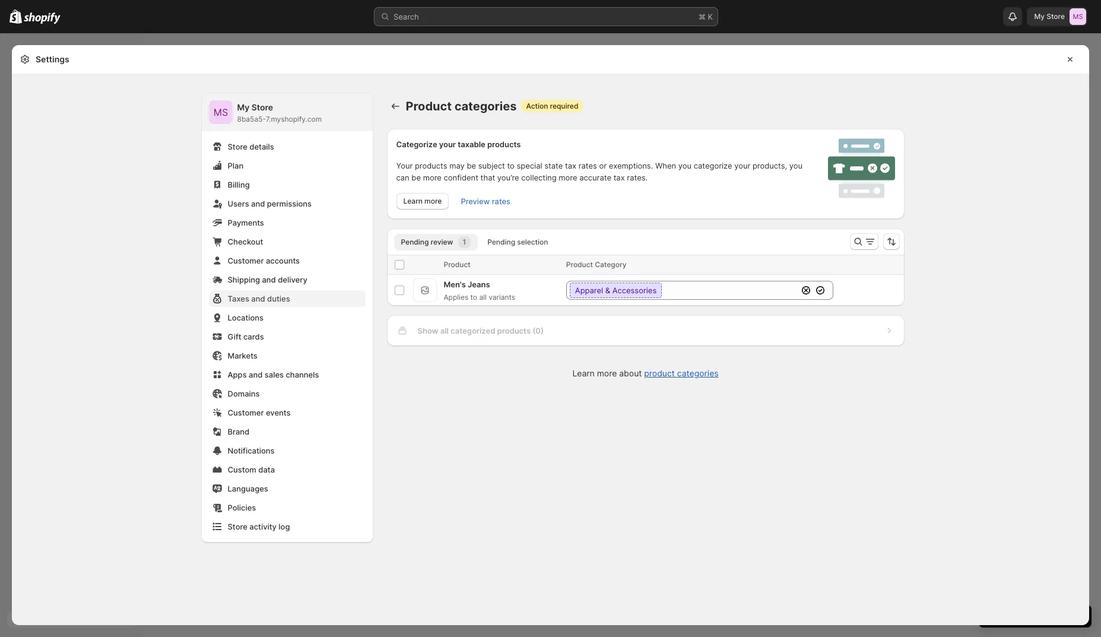 Task type: locate. For each thing, give the bounding box(es) containing it.
1 vertical spatial categories
[[677, 368, 719, 378]]

0 horizontal spatial tax
[[565, 161, 576, 170]]

rates inside your products may be subject to special state tax rates or exemptions. when you categorize your products, you can be more confident that you're collecting more accurate tax rates.
[[579, 161, 597, 170]]

and for sales
[[249, 370, 263, 379]]

my store image
[[209, 100, 232, 124]]

products up subject
[[487, 140, 521, 149]]

rates
[[579, 161, 597, 170], [492, 197, 511, 206]]

0 vertical spatial products
[[487, 140, 521, 149]]

be right may
[[467, 161, 476, 170]]

be right can at top
[[412, 173, 421, 182]]

to up you're at the top
[[507, 161, 515, 170]]

customer
[[228, 256, 264, 265], [228, 408, 264, 417]]

preview rates button
[[454, 193, 518, 210]]

tax down the exemptions.
[[614, 173, 625, 182]]

taxable
[[458, 140, 485, 149]]

⌘
[[699, 12, 706, 21]]

learn more
[[403, 197, 442, 205]]

product categories
[[406, 99, 517, 113]]

products down categorize
[[415, 161, 447, 170]]

your
[[396, 161, 413, 170]]

customer for customer accounts
[[228, 256, 264, 265]]

tab list inside settings dialog
[[392, 233, 836, 251]]

pending left review
[[401, 237, 429, 246]]

rates inside button
[[492, 197, 511, 206]]

you're
[[497, 173, 519, 182]]

your left products,
[[734, 161, 751, 170]]

0 horizontal spatial pending
[[401, 237, 429, 246]]

category
[[595, 260, 627, 269]]

more up pending review
[[425, 197, 442, 205]]

0 vertical spatial learn
[[403, 197, 423, 205]]

gift cards link
[[209, 328, 365, 345]]

0 horizontal spatial my
[[237, 102, 250, 112]]

learn for learn more about product categories
[[573, 368, 595, 378]]

2 customer from the top
[[228, 408, 264, 417]]

learn inside button
[[403, 197, 423, 205]]

categories up taxable
[[455, 99, 517, 113]]

gift
[[228, 332, 241, 341]]

product
[[406, 99, 452, 113], [444, 260, 471, 269], [566, 260, 593, 269]]

0 horizontal spatial learn
[[403, 197, 423, 205]]

0 vertical spatial tax
[[565, 161, 576, 170]]

markets
[[228, 351, 258, 360]]

product category
[[566, 260, 627, 269]]

1 vertical spatial your
[[734, 161, 751, 170]]

all down jeans
[[479, 293, 487, 302]]

learn left about
[[573, 368, 595, 378]]

0 horizontal spatial shopify image
[[9, 9, 22, 24]]

more
[[423, 173, 442, 182], [559, 173, 577, 182], [425, 197, 442, 205], [597, 368, 617, 378]]

users
[[228, 199, 249, 208]]

all inside men's jeans applies to all variants
[[479, 293, 487, 302]]

custom data
[[228, 465, 275, 474]]

1 vertical spatial my
[[237, 102, 250, 112]]

more down state on the top of page
[[559, 173, 577, 182]]

details
[[250, 142, 274, 151]]

rates.
[[627, 173, 648, 182]]

tax right state on the top of page
[[565, 161, 576, 170]]

can
[[396, 173, 409, 182]]

0 horizontal spatial you
[[678, 161, 692, 170]]

locations link
[[209, 309, 365, 326]]

all right show
[[440, 326, 449, 335]]

you
[[678, 161, 692, 170], [789, 161, 803, 170]]

1 customer from the top
[[228, 256, 264, 265]]

accounts
[[266, 256, 300, 265]]

and right taxes
[[251, 294, 265, 303]]

pending selection link
[[480, 234, 555, 251]]

1 vertical spatial rates
[[492, 197, 511, 206]]

1 vertical spatial products
[[415, 161, 447, 170]]

0 vertical spatial customer
[[228, 256, 264, 265]]

when
[[655, 161, 676, 170]]

my
[[1034, 12, 1045, 21], [237, 102, 250, 112]]

0 vertical spatial categories
[[455, 99, 517, 113]]

0 vertical spatial rates
[[579, 161, 597, 170]]

store left my store icon
[[1047, 12, 1065, 21]]

0 horizontal spatial your
[[439, 140, 456, 149]]

and inside "link"
[[262, 275, 276, 284]]

0 horizontal spatial to
[[471, 293, 477, 302]]

2 pending from the left
[[488, 237, 515, 246]]

be
[[467, 161, 476, 170], [412, 173, 421, 182]]

accurate
[[580, 173, 612, 182]]

1 horizontal spatial shopify image
[[24, 12, 61, 24]]

preview
[[461, 197, 490, 206]]

customer accounts
[[228, 256, 300, 265]]

and down customer accounts
[[262, 275, 276, 284]]

categories right product
[[677, 368, 719, 378]]

product up men's
[[444, 260, 471, 269]]

collecting
[[521, 173, 557, 182]]

1 horizontal spatial rates
[[579, 161, 597, 170]]

my up 8ba5a5- at the top of the page
[[237, 102, 250, 112]]

learn down can at top
[[403, 197, 423, 205]]

your products may be subject to special state tax rates or exemptions. when you categorize your products, you can be more confident that you're collecting more accurate tax rates.
[[396, 161, 803, 182]]

1 pending from the left
[[401, 237, 429, 246]]

1 horizontal spatial learn
[[573, 368, 595, 378]]

products left (0)
[[497, 326, 531, 335]]

1 vertical spatial learn
[[573, 368, 595, 378]]

product for product category
[[566, 260, 593, 269]]

product
[[644, 368, 675, 378]]

and for permissions
[[251, 199, 265, 208]]

ms button
[[209, 100, 232, 124]]

custom
[[228, 465, 256, 474]]

product for product categories
[[406, 99, 452, 113]]

0 vertical spatial all
[[479, 293, 487, 302]]

1 horizontal spatial your
[[734, 161, 751, 170]]

1 vertical spatial to
[[471, 293, 477, 302]]

1 vertical spatial tax
[[614, 173, 625, 182]]

men's
[[444, 280, 466, 289]]

to
[[507, 161, 515, 170], [471, 293, 477, 302]]

0 vertical spatial my
[[1034, 12, 1045, 21]]

0 vertical spatial to
[[507, 161, 515, 170]]

⌘ k
[[699, 12, 713, 21]]

confident
[[444, 173, 478, 182]]

settings
[[36, 54, 69, 64]]

to down jeans
[[471, 293, 477, 302]]

your up may
[[439, 140, 456, 149]]

learn for learn more
[[403, 197, 423, 205]]

tab list
[[392, 233, 836, 251]]

my store
[[1034, 12, 1065, 21]]

you right when
[[678, 161, 692, 170]]

products for categorize your taxable products
[[487, 140, 521, 149]]

log
[[279, 522, 290, 531]]

1 horizontal spatial pending
[[488, 237, 515, 246]]

k
[[708, 12, 713, 21]]

variants
[[489, 293, 515, 302]]

tab list containing pending review
[[392, 233, 836, 251]]

languages
[[228, 484, 268, 493]]

shopify image
[[9, 9, 22, 24], [24, 12, 61, 24]]

learn more button
[[396, 193, 449, 210]]

2 vertical spatial products
[[497, 326, 531, 335]]

1 vertical spatial customer
[[228, 408, 264, 417]]

learn
[[403, 197, 423, 205], [573, 368, 595, 378]]

rates down you're at the top
[[492, 197, 511, 206]]

all
[[479, 293, 487, 302], [440, 326, 449, 335]]

1 vertical spatial all
[[440, 326, 449, 335]]

exemptions.
[[609, 161, 653, 170]]

1 horizontal spatial to
[[507, 161, 515, 170]]

pending
[[401, 237, 429, 246], [488, 237, 515, 246]]

store details link
[[209, 138, 365, 155]]

customer for customer events
[[228, 408, 264, 417]]

my for my store 8ba5a5-7.myshopify.com
[[237, 102, 250, 112]]

and right users
[[251, 199, 265, 208]]

customer accounts link
[[209, 252, 365, 269]]

pending selection
[[488, 237, 548, 246]]

products,
[[753, 161, 787, 170]]

1 horizontal spatial my
[[1034, 12, 1045, 21]]

and right apps
[[249, 370, 263, 379]]

billing
[[228, 180, 250, 189]]

customer events link
[[209, 404, 365, 421]]

pending left selection
[[488, 237, 515, 246]]

customer down checkout
[[228, 256, 264, 265]]

learn more about product categories
[[573, 368, 719, 378]]

product for product
[[444, 260, 471, 269]]

special
[[517, 161, 542, 170]]

my inside my store 8ba5a5-7.myshopify.com
[[237, 102, 250, 112]]

customer down "domains"
[[228, 408, 264, 417]]

required
[[550, 102, 579, 110]]

checkout link
[[209, 233, 365, 250]]

and
[[251, 199, 265, 208], [262, 275, 276, 284], [251, 294, 265, 303], [249, 370, 263, 379]]

markets link
[[209, 347, 365, 364]]

store down policies
[[228, 522, 247, 531]]

your
[[439, 140, 456, 149], [734, 161, 751, 170]]

dialog
[[1094, 45, 1101, 625]]

review
[[431, 237, 453, 246]]

my left my store icon
[[1034, 12, 1045, 21]]

pending for pending review
[[401, 237, 429, 246]]

product up categorize
[[406, 99, 452, 113]]

my store image
[[1070, 8, 1086, 25]]

taxes and duties
[[228, 294, 290, 303]]

your inside your products may be subject to special state tax rates or exemptions. when you categorize your products, you can be more confident that you're collecting more accurate tax rates.
[[734, 161, 751, 170]]

you right products,
[[789, 161, 803, 170]]

0 horizontal spatial be
[[412, 173, 421, 182]]

my store 8ba5a5-7.myshopify.com
[[237, 102, 322, 123]]

checkout
[[228, 237, 263, 246]]

product left category on the right top of the page
[[566, 260, 593, 269]]

1 horizontal spatial all
[[479, 293, 487, 302]]

0 horizontal spatial all
[[440, 326, 449, 335]]

payments
[[228, 218, 264, 227]]

taxes
[[228, 294, 249, 303]]

0 horizontal spatial rates
[[492, 197, 511, 206]]

1 horizontal spatial you
[[789, 161, 803, 170]]

2 you from the left
[[789, 161, 803, 170]]

more inside button
[[425, 197, 442, 205]]

rates up accurate
[[579, 161, 597, 170]]

0 vertical spatial be
[[467, 161, 476, 170]]

1
[[463, 237, 466, 246]]

store up 8ba5a5- at the top of the page
[[252, 102, 273, 112]]



Task type: vqa. For each thing, say whether or not it's contained in the screenshot.
text field
no



Task type: describe. For each thing, give the bounding box(es) containing it.
and for duties
[[251, 294, 265, 303]]

activity
[[250, 522, 277, 531]]

plan link
[[209, 157, 365, 174]]

brand link
[[209, 423, 365, 440]]

brand
[[228, 427, 249, 436]]

categorize your taxable products
[[396, 140, 521, 149]]

apps and sales channels link
[[209, 366, 365, 383]]

show
[[418, 326, 438, 335]]

customer events
[[228, 408, 291, 417]]

notifications link
[[209, 442, 365, 459]]

payments link
[[209, 214, 365, 231]]

1 vertical spatial be
[[412, 173, 421, 182]]

applies
[[444, 293, 469, 302]]

sales
[[265, 370, 284, 379]]

taxes and duties link
[[209, 290, 365, 307]]

categorized
[[451, 326, 495, 335]]

to inside your products may be subject to special state tax rates or exemptions. when you categorize your products, you can be more confident that you're collecting more accurate tax rates.
[[507, 161, 515, 170]]

categorize
[[694, 161, 732, 170]]

categorize
[[396, 140, 437, 149]]

gift cards
[[228, 332, 264, 341]]

apps and sales channels
[[228, 370, 319, 379]]

show all categorized products (0)
[[418, 326, 544, 335]]

1 horizontal spatial categories
[[677, 368, 719, 378]]

store activity log link
[[209, 518, 365, 535]]

store inside my store 8ba5a5-7.myshopify.com
[[252, 102, 273, 112]]

permissions
[[267, 199, 312, 208]]

preview rates
[[461, 197, 511, 206]]

events
[[266, 408, 291, 417]]

plan
[[228, 161, 244, 170]]

state
[[545, 161, 563, 170]]

action
[[526, 102, 548, 110]]

1 you from the left
[[678, 161, 692, 170]]

about
[[619, 368, 642, 378]]

domains link
[[209, 385, 365, 402]]

data
[[258, 465, 275, 474]]

or
[[599, 161, 607, 170]]

more left about
[[597, 368, 617, 378]]

search
[[394, 12, 419, 21]]

languages link
[[209, 480, 365, 497]]

men's jeans applies to all variants
[[444, 280, 515, 302]]

(0)
[[533, 326, 544, 335]]

store up plan
[[228, 142, 247, 151]]

shop settings menu element
[[202, 93, 373, 542]]

my for my store
[[1034, 12, 1045, 21]]

7.myshopify.com
[[266, 115, 322, 123]]

Apparel & Accessories text field
[[566, 281, 798, 300]]

duties
[[267, 294, 290, 303]]

shipping and delivery link
[[209, 271, 365, 288]]

subject
[[478, 161, 505, 170]]

products for show all categorized products (0)
[[497, 326, 531, 335]]

0 vertical spatial your
[[439, 140, 456, 149]]

to inside men's jeans applies to all variants
[[471, 293, 477, 302]]

delivery
[[278, 275, 307, 284]]

notifications
[[228, 446, 275, 455]]

users and permissions
[[228, 199, 312, 208]]

0 horizontal spatial categories
[[455, 99, 517, 113]]

1 horizontal spatial be
[[467, 161, 476, 170]]

action required
[[526, 102, 579, 110]]

8ba5a5-
[[237, 115, 266, 123]]

locations
[[228, 313, 264, 322]]

apps
[[228, 370, 247, 379]]

selection
[[517, 237, 548, 246]]

channels
[[286, 370, 319, 379]]

1 horizontal spatial tax
[[614, 173, 625, 182]]

policies
[[228, 503, 256, 512]]

billing link
[[209, 176, 365, 193]]

and for delivery
[[262, 275, 276, 284]]

products inside your products may be subject to special state tax rates or exemptions. when you categorize your products, you can be more confident that you're collecting more accurate tax rates.
[[415, 161, 447, 170]]

may
[[450, 161, 465, 170]]

pending review
[[401, 237, 453, 246]]

pending for pending selection
[[488, 237, 515, 246]]

more up learn more
[[423, 173, 442, 182]]

jeans
[[468, 280, 490, 289]]

domains
[[228, 389, 260, 398]]

product categories link
[[644, 368, 719, 378]]

settings dialog
[[12, 45, 1089, 625]]

shipping
[[228, 275, 260, 284]]

that
[[481, 173, 495, 182]]

store activity log
[[228, 522, 290, 531]]

cards
[[243, 332, 264, 341]]

custom data link
[[209, 461, 365, 478]]



